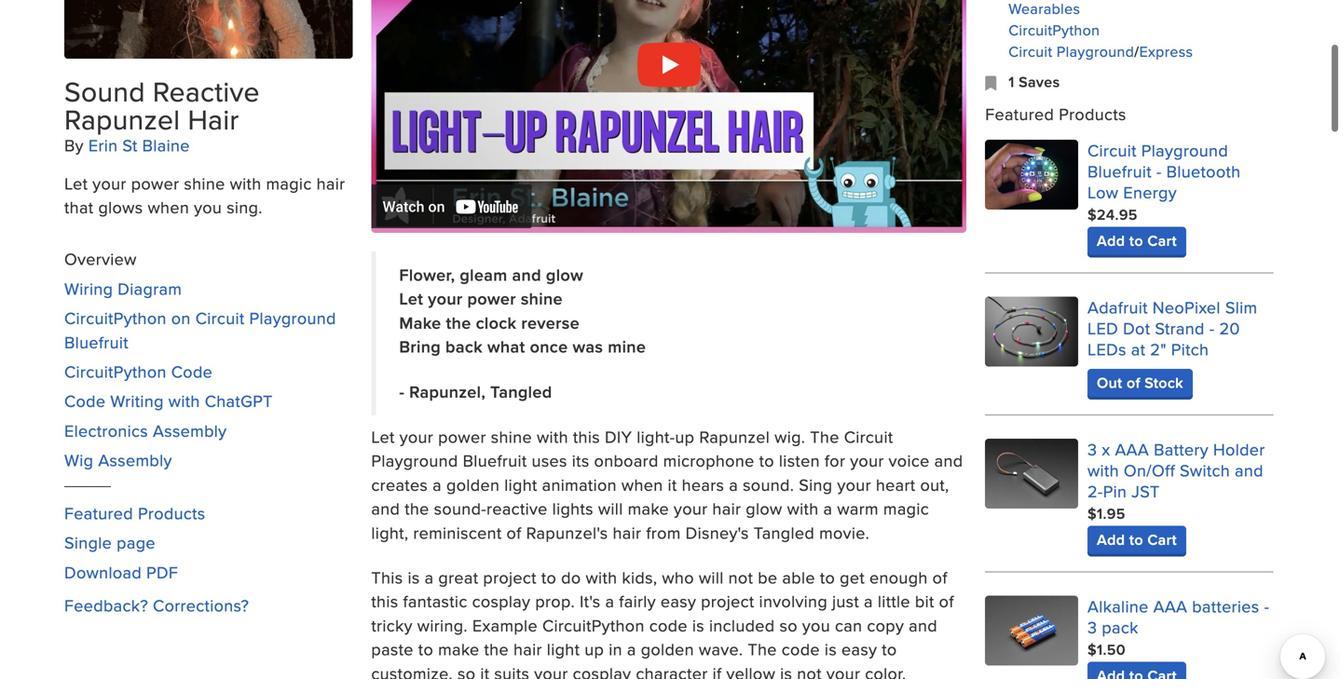 Task type: vqa. For each thing, say whether or not it's contained in the screenshot.
light
yes



Task type: describe. For each thing, give the bounding box(es) containing it.
writing
[[110, 389, 164, 413]]

front angled shot of 3 x aaa battery holder with on-off switch and 2-pin jst ph connector. image
[[986, 439, 1079, 509]]

featured products single page download pdf
[[64, 501, 206, 584]]

with up uses at the bottom left of the page
[[537, 425, 569, 449]]

circuit playground bluefruit - bluetooth low energy link
[[1088, 139, 1241, 204]]

great
[[439, 566, 479, 590]]

low
[[1088, 181, 1119, 204]]

leds
[[1088, 338, 1127, 361]]

jst
[[1132, 480, 1160, 504]]

circuitpython up 'writing'
[[64, 360, 167, 384]]

kids,
[[622, 566, 658, 590]]

light inside this is a great project to do with kids, who will not be able to get enough of this fantastic cosplay prop. it's a fairly easy project involving just a little bit of tricky wiring. example circuitpython code is included so you can copy and paste to make the hair light up in a golden wave. the code is easy to customize, so it suits your cosplay character if yellow is not your color.
[[547, 638, 580, 662]]

with inside let your power shine with magic hair that glows when you sing.
[[230, 171, 262, 195]]

to inside "let your power shine with this diy light-up rapunzel wig. the circuit playground bluefruit uses its onboard microphone to listen for your voice and creates a golden light animation when it hears a sound. sing your heart out, and the sound-reactive lights will make your hair glow with a warm magic light, reminiscent of rapunzel's hair from disney's tangled movie."
[[759, 449, 775, 473]]

1 vertical spatial assembly
[[98, 449, 172, 472]]

circuit inside overview wiring diagram circuitpython on circuit playground bluefruit circuitpython code code writing with chatgpt electronics assembly wig assembly
[[196, 306, 245, 330]]

in
[[609, 638, 623, 662]]

circuitpython on circuit playground bluefruit link
[[64, 306, 336, 354]]

its
[[572, 449, 590, 473]]

let your power shine with magic hair that glows when you sing.
[[64, 171, 345, 219]]

1 horizontal spatial code
[[782, 638, 820, 662]]

yellow
[[727, 662, 776, 680]]

with inside overview wiring diagram circuitpython on circuit playground bluefruit circuitpython code code writing with chatgpt electronics assembly wig assembly
[[169, 389, 200, 413]]

sound.
[[743, 473, 795, 497]]

guide favorites count element
[[986, 71, 1274, 93]]

sound
[[64, 71, 145, 111]]

guide navigation element
[[64, 238, 353, 594]]

magic inside "let your power shine with this diy light-up rapunzel wig. the circuit playground bluefruit uses its onboard microphone to listen for your voice and creates a golden light animation when it hears a sound. sing your heart out, and the sound-reactive lights will make your hair glow with a warm magic light, reminiscent of rapunzel's hair from disney's tangled movie."
[[884, 497, 930, 521]]

- left rapunzel,
[[399, 380, 405, 404]]

wig
[[64, 449, 94, 472]]

sing
[[799, 473, 833, 497]]

1 horizontal spatial easy
[[842, 638, 878, 662]]

reactive
[[487, 497, 548, 521]]

is down can
[[825, 638, 837, 662]]

voice
[[889, 449, 930, 473]]

your right suits
[[534, 662, 568, 680]]

- rapunzel, tangled
[[399, 380, 552, 404]]

microphone
[[664, 449, 755, 473]]

glow inside "let your power shine with this diy light-up rapunzel wig. the circuit playground bluefruit uses its onboard microphone to listen for your voice and creates a golden light animation when it hears a sound. sing your heart out, and the sound-reactive lights will make your hair glow with a warm magic light, reminiscent of rapunzel's hair from disney's tangled movie."
[[746, 497, 783, 521]]

strand
[[1155, 317, 1205, 341]]

example
[[473, 614, 538, 638]]

feedback? corrections? link
[[64, 594, 249, 618]]

mine
[[608, 335, 646, 359]]

aaa inside alkaline aaa batteries - 3 pack $1.50
[[1154, 595, 1188, 619]]

glow inside flower, gleam and glow let your power shine make the clock reverse bring back what once was mine
[[546, 263, 584, 287]]

it's
[[580, 590, 601, 614]]

be
[[758, 566, 778, 590]]

1
[[1009, 71, 1015, 93]]

add to cart link for cart
[[1088, 227, 1187, 255]]

who
[[662, 566, 694, 590]]

0 horizontal spatial cosplay
[[472, 590, 531, 614]]

involving
[[759, 590, 828, 614]]

was
[[573, 335, 603, 359]]

up inside this is a great project to do with kids, who will not be able to get enough of this fantastic cosplay prop. it's a fairly easy project involving just a little bit of tricky wiring. example circuitpython code is included so you can copy and paste to make the hair light up in a golden wave. the code is easy to customize, so it suits your cosplay character if yellow is not your color.
[[585, 638, 604, 662]]

reminiscent
[[413, 521, 502, 545]]

on
[[171, 306, 191, 330]]

with down sing
[[787, 497, 819, 521]]

1 vertical spatial code
[[64, 389, 106, 413]]

heart
[[876, 473, 916, 497]]

0 vertical spatial assembly
[[153, 419, 227, 443]]

golden inside "let your power shine with this diy light-up rapunzel wig. the circuit playground bluefruit uses its onboard microphone to listen for your voice and creates a golden light animation when it hears a sound. sing your heart out, and the sound-reactive lights will make your hair glow with a warm magic light, reminiscent of rapunzel's hair from disney's tangled movie."
[[447, 473, 500, 497]]

wig.
[[775, 425, 806, 449]]

slim
[[1226, 296, 1258, 320]]

circuitpython code link
[[64, 360, 213, 384]]

of inside "let your power shine with this diy light-up rapunzel wig. the circuit playground bluefruit uses its onboard microphone to listen for your voice and creates a golden light animation when it hears a sound. sing your heart out, and the sound-reactive lights will make your hair glow with a warm magic light, reminiscent of rapunzel's hair from disney's tangled movie."
[[507, 521, 522, 545]]

1 horizontal spatial not
[[797, 662, 822, 680]]

paste
[[371, 638, 414, 662]]

3 x aaa battery holder with on/off switch and 2-pin jst link
[[1088, 438, 1266, 504]]

- inside 'circuit playground bluefruit - bluetooth low energy $24.95 add to cart'
[[1157, 160, 1162, 183]]

movie.
[[820, 521, 870, 545]]

guide information element
[[64, 0, 353, 219]]

out,
[[921, 473, 950, 497]]

hair inside let your power shine with magic hair that glows when you sing.
[[317, 171, 345, 195]]

alkaline aaa batteries - 3 pack $1.50
[[1088, 595, 1270, 661]]

with inside this is a great project to do with kids, who will not be able to get enough of this fantastic cosplay prop. it's a fairly easy project involving just a little bit of tricky wiring. example circuitpython code is included so you can copy and paste to make the hair light up in a golden wave. the code is easy to customize, so it suits your cosplay character if yellow is not your color.
[[586, 566, 618, 590]]

enough
[[870, 566, 928, 590]]

pitch
[[1172, 338, 1210, 361]]

adafruit neopixel slim led dot strand - 20 leds at 2" pitch
[[1088, 296, 1258, 361]]

animation
[[542, 473, 617, 497]]

battery
[[1154, 438, 1209, 462]]

to inside 'circuit playground bluefruit - bluetooth low energy $24.95 add to cart'
[[1130, 230, 1144, 252]]

playground inside 'circuit playground bluefruit - bluetooth low energy $24.95 add to cart'
[[1142, 139, 1229, 162]]

a right it's
[[606, 590, 615, 614]]

this is a great project to do with kids, who will not be able to get enough of this fantastic cosplay prop. it's a fairly easy project involving just a little bit of tricky wiring. example circuitpython code is included so you can copy and paste to make the hair light up in a golden wave. the code is easy to customize, so it suits your cosplay character if yellow is not your color.
[[371, 566, 954, 680]]

single
[[64, 531, 112, 555]]

20
[[1220, 317, 1241, 341]]

make inside this is a great project to do with kids, who will not be able to get enough of this fantastic cosplay prop. it's a fairly easy project involving just a little bit of tricky wiring. example circuitpython code is included so you can copy and paste to make the hair light up in a golden wave. the code is easy to customize, so it suits your cosplay character if yellow is not your color.
[[438, 638, 480, 662]]

rapunzel inside sound reactive rapunzel hair by erin st blaine
[[64, 99, 180, 139]]

little
[[878, 590, 911, 614]]

power for this
[[438, 425, 486, 449]]

download pdf link
[[64, 561, 178, 584]]

holder
[[1214, 438, 1266, 462]]

color.
[[865, 662, 907, 680]]

chatgpt
[[205, 389, 273, 413]]

circuitpython link
[[1009, 19, 1100, 41]]

reactive
[[153, 71, 260, 111]]

0 horizontal spatial not
[[729, 566, 754, 590]]

it inside "let your power shine with this diy light-up rapunzel wig. the circuit playground bluefruit uses its onboard microphone to listen for your voice and creates a golden light animation when it hears a sound. sing your heart out, and the sound-reactive lights will make your hair glow with a warm magic light, reminiscent of rapunzel's hair from disney's tangled movie."
[[668, 473, 677, 497]]

power for magic
[[131, 171, 179, 195]]

circuit inside 'circuit playground bluefruit - bluetooth low energy $24.95 add to cart'
[[1088, 139, 1137, 162]]

page
[[117, 531, 156, 555]]

you inside let your power shine with magic hair that glows when you sing.
[[194, 195, 222, 219]]

- inside the adafruit neopixel slim led dot strand - 20 leds at 2" pitch
[[1210, 317, 1215, 341]]

adafruit
[[1088, 296, 1148, 320]]

suits
[[495, 662, 530, 680]]

code writing with chatgpt link
[[64, 389, 273, 413]]

magic inside let your power shine with magic hair that glows when you sing.
[[266, 171, 312, 195]]

clock
[[476, 311, 517, 335]]

0 horizontal spatial so
[[458, 662, 476, 680]]

overview
[[64, 247, 137, 271]]

express link
[[1140, 40, 1194, 62]]

alkaline aaa batteries - 3 pack link
[[1088, 595, 1270, 640]]

lights
[[553, 497, 594, 521]]

and up out, at the right
[[935, 449, 964, 473]]

0 horizontal spatial code
[[650, 614, 688, 638]]

light,
[[371, 521, 409, 545]]

bluefruit inside overview wiring diagram circuitpython on circuit playground bluefruit circuitpython code code writing with chatgpt electronics assembly wig assembly
[[64, 330, 129, 354]]

corrections?
[[153, 594, 249, 618]]

$1.50
[[1088, 639, 1126, 661]]

gleam
[[460, 263, 508, 287]]

wig assembly link
[[64, 449, 172, 472]]

playground inside overview wiring diagram circuitpython on circuit playground bluefruit circuitpython code code writing with chatgpt electronics assembly wig assembly
[[249, 306, 336, 330]]

your left color.
[[827, 662, 861, 680]]

on/off
[[1124, 459, 1176, 483]]

electronics assembly link
[[64, 419, 227, 443]]

guide pages element
[[64, 238, 353, 482]]

led
[[1088, 317, 1119, 341]]

make inside "let your power shine with this diy light-up rapunzel wig. the circuit playground bluefruit uses its onboard microphone to listen for your voice and creates a golden light animation when it hears a sound. sing your heart out, and the sound-reactive lights will make your hair glow with a warm magic light, reminiscent of rapunzel's hair from disney's tangled movie."
[[628, 497, 669, 521]]

the inside this is a great project to do with kids, who will not be able to get enough of this fantastic cosplay prop. it's a fairly easy project involving just a little bit of tricky wiring. example circuitpython code is included so you can copy and paste to make the hair light up in a golden wave. the code is easy to customize, so it suits your cosplay character if yellow is not your color.
[[484, 638, 509, 662]]

a down sing
[[824, 497, 833, 521]]

circuitpython down wiring diagram link
[[64, 306, 167, 330]]

neopixel
[[1153, 296, 1221, 320]]

wiring
[[64, 277, 113, 301]]

the inside flower, gleam and glow let your power shine make the clock reverse bring back what once was mine
[[446, 311, 471, 335]]

can
[[835, 614, 863, 638]]

listen
[[779, 449, 820, 473]]

products for featured products
[[1059, 102, 1127, 126]]

circuit inside "let your power shine with this diy light-up rapunzel wig. the circuit playground bluefruit uses its onboard microphone to listen for your voice and creates a golden light animation when it hears a sound. sing your heart out, and the sound-reactive lights will make your hair glow with a warm magic light, reminiscent of rapunzel's hair from disney's tangled movie."
[[844, 425, 894, 449]]

fairly
[[619, 590, 656, 614]]

of inside featured products for guide region
[[1127, 372, 1141, 394]]

a up sound-
[[433, 473, 442, 497]]

and up light, on the bottom left of the page
[[371, 497, 400, 521]]

what
[[488, 335, 525, 359]]

this inside "let your power shine with this diy light-up rapunzel wig. the circuit playground bluefruit uses its onboard microphone to listen for your voice and creates a golden light animation when it hears a sound. sing your heart out, and the sound-reactive lights will make your hair glow with a warm magic light, reminiscent of rapunzel's hair from disney's tangled movie."
[[573, 425, 600, 449]]

let your power shine with this diy light-up rapunzel wig. the circuit playground bluefruit uses its onboard microphone to listen for your voice and creates a golden light animation when it hears a sound. sing your heart out, and the sound-reactive lights will make your hair glow with a warm magic light, reminiscent of rapunzel's hair from disney's tangled movie.
[[371, 425, 964, 545]]

let for let your power shine with this diy light-up rapunzel wig. the circuit playground bluefruit uses its onboard microphone to listen for your voice and creates a golden light animation when it hears a sound. sing your heart out, and the sound-reactive lights will make your hair glow with a warm magic light, reminiscent of rapunzel's hair from disney's tangled movie.
[[371, 425, 395, 449]]

fantastic
[[403, 590, 468, 614]]

and inside the 3 x aaa battery holder with on/off switch and 2-pin jst $1.95 add to cart
[[1235, 459, 1264, 483]]

for
[[825, 449, 846, 473]]

1 horizontal spatial project
[[701, 590, 755, 614]]

3 x aaa battery holder with on/off switch and 2-pin jst $1.95 add to cart
[[1088, 438, 1266, 551]]

playground inside "let your power shine with this diy light-up rapunzel wig. the circuit playground bluefruit uses its onboard microphone to listen for your voice and creates a golden light animation when it hears a sound. sing your heart out, and the sound-reactive lights will make your hair glow with a warm magic light, reminiscent of rapunzel's hair from disney's tangled movie."
[[371, 449, 458, 473]]

your right for
[[851, 449, 884, 473]]

to left 'get'
[[820, 566, 836, 590]]

$24.95
[[1088, 204, 1138, 226]]

3 inside alkaline aaa batteries - 3 pack $1.50
[[1088, 616, 1098, 640]]

to up "customize,"
[[418, 638, 434, 662]]



Task type: locate. For each thing, give the bounding box(es) containing it.
shine inside let your power shine with magic hair that glows when you sing.
[[184, 171, 225, 195]]

your up the creates
[[400, 425, 434, 449]]

guide metadata element
[[986, 0, 1274, 93]]

0 vertical spatial this
[[573, 425, 600, 449]]

circuit up for
[[844, 425, 894, 449]]

easy
[[661, 590, 697, 614], [842, 638, 878, 662]]

let inside "let your power shine with this diy light-up rapunzel wig. the circuit playground bluefruit uses its onboard microphone to listen for your voice and creates a golden light animation when it hears a sound. sing your heart out, and the sound-reactive lights will make your hair glow with a warm magic light, reminiscent of rapunzel's hair from disney's tangled movie."
[[371, 425, 395, 449]]

2 3 from the top
[[1088, 616, 1098, 640]]

1 vertical spatial featured
[[64, 501, 133, 525]]

add to cart link down '$1.95' at the right
[[1088, 527, 1187, 554]]

to down jst
[[1130, 529, 1144, 551]]

0 vertical spatial shine
[[184, 171, 225, 195]]

character
[[636, 662, 708, 680]]

0 vertical spatial power
[[131, 171, 179, 195]]

cart
[[1148, 230, 1177, 252], [1148, 529, 1177, 551]]

1 horizontal spatial this
[[573, 425, 600, 449]]

1 vertical spatial when
[[622, 473, 663, 497]]

circuit up 1 saves
[[1009, 40, 1053, 62]]

golden up sound-
[[447, 473, 500, 497]]

the inside this is a great project to do with kids, who will not be able to get enough of this fantastic cosplay prop. it's a fairly easy project involving just a little bit of tricky wiring. example circuitpython code is included so you can copy and paste to make the hair light up in a golden wave. the code is easy to customize, so it suits your cosplay character if yellow is not your color.
[[748, 638, 777, 662]]

1 horizontal spatial featured
[[986, 102, 1055, 126]]

tangled
[[491, 380, 552, 404], [754, 521, 815, 545]]

- left bluetooth
[[1157, 160, 1162, 183]]

shine up uses at the bottom left of the page
[[491, 425, 532, 449]]

when inside "let your power shine with this diy light-up rapunzel wig. the circuit playground bluefruit uses its onboard microphone to listen for your voice and creates a golden light animation when it hears a sound. sing your heart out, and the sound-reactive lights will make your hair glow with a warm magic light, reminiscent of rapunzel's hair from disney's tangled movie."
[[622, 473, 663, 497]]

blaine
[[142, 133, 190, 157]]

you
[[194, 195, 222, 219], [803, 614, 831, 638]]

to inside the 3 x aaa battery holder with on/off switch and 2-pin jst $1.95 add to cart
[[1130, 529, 1144, 551]]

glow up the reverse in the top left of the page
[[546, 263, 584, 287]]

overview wiring diagram circuitpython on circuit playground bluefruit circuitpython code code writing with chatgpt electronics assembly wig assembly
[[64, 247, 336, 472]]

add inside 'circuit playground bluefruit - bluetooth low energy $24.95 add to cart'
[[1097, 230, 1126, 252]]

warm
[[838, 497, 879, 521]]

2 vertical spatial bluefruit
[[463, 449, 527, 473]]

circuit inside circuitpython circuit playground / express
[[1009, 40, 1053, 62]]

1 vertical spatial the
[[405, 497, 429, 521]]

1 add from the top
[[1097, 230, 1126, 252]]

1 horizontal spatial golden
[[641, 638, 695, 662]]

shine up once
[[521, 287, 563, 311]]

playground inside circuitpython circuit playground / express
[[1057, 40, 1135, 62]]

featured inside region
[[986, 102, 1055, 126]]

light up 'reactive'
[[505, 473, 538, 497]]

erin
[[88, 133, 118, 157]]

cart down energy
[[1148, 230, 1177, 252]]

0 horizontal spatial let
[[64, 171, 88, 195]]

- inside alkaline aaa batteries - 3 pack $1.50
[[1265, 595, 1270, 619]]

back
[[446, 335, 483, 359]]

pin
[[1104, 480, 1127, 504]]

your up back
[[428, 287, 463, 311]]

make up from at the bottom
[[628, 497, 669, 521]]

this inside this is a great project to do with kids, who will not be able to get enough of this fantastic cosplay prop. it's a fairly easy project involving just a little bit of tricky wiring. example circuitpython code is included so you can copy and paste to make the hair light up in a golden wave. the code is easy to customize, so it suits your cosplay character if yellow is not your color.
[[371, 590, 399, 614]]

power inside let your power shine with magic hair that glows when you sing.
[[131, 171, 179, 195]]

1 vertical spatial 3
[[1088, 616, 1098, 640]]

code
[[171, 360, 213, 384], [64, 389, 106, 413]]

1 horizontal spatial will
[[699, 566, 724, 590]]

the up for
[[810, 425, 840, 449]]

let for let your power shine with magic hair that glows when you sing.
[[64, 171, 88, 195]]

0 horizontal spatial this
[[371, 590, 399, 614]]

1 horizontal spatial tangled
[[754, 521, 815, 545]]

not right yellow
[[797, 662, 822, 680]]

0 horizontal spatial the
[[405, 497, 429, 521]]

1 vertical spatial not
[[797, 662, 822, 680]]

pdf
[[146, 561, 178, 584]]

sound-
[[434, 497, 487, 521]]

1 horizontal spatial make
[[628, 497, 669, 521]]

glows
[[98, 195, 143, 219]]

alkaline
[[1088, 595, 1149, 619]]

3 left the x
[[1088, 438, 1098, 462]]

rapunzel,
[[409, 380, 486, 404]]

add to cart link for pin
[[1088, 527, 1187, 554]]

0 vertical spatial rapunzel
[[64, 99, 180, 139]]

out
[[1097, 372, 1123, 394]]

0 horizontal spatial golden
[[447, 473, 500, 497]]

and inside flower, gleam and glow let your power shine make the clock reverse bring back what once was mine
[[512, 263, 542, 287]]

0 vertical spatial tangled
[[491, 380, 552, 404]]

with up it's
[[586, 566, 618, 590]]

once
[[530, 335, 568, 359]]

golden inside this is a great project to do with kids, who will not be able to get enough of this fantastic cosplay prop. it's a fairly easy project involving just a little bit of tricky wiring. example circuitpython code is included so you can copy and paste to make the hair light up in a golden wave. the code is easy to customize, so it suits your cosplay character if yellow is not your color.
[[641, 638, 695, 662]]

bring
[[399, 335, 441, 359]]

1 horizontal spatial light
[[547, 638, 580, 662]]

project
[[483, 566, 537, 590], [701, 590, 755, 614]]

0 vertical spatial magic
[[266, 171, 312, 195]]

easy down can
[[842, 638, 878, 662]]

0 vertical spatial bluefruit
[[1088, 160, 1152, 183]]

1 vertical spatial add
[[1097, 529, 1126, 551]]

the inside "let your power shine with this diy light-up rapunzel wig. the circuit playground bluefruit uses its onboard microphone to listen for your voice and creates a golden light animation when it hears a sound. sing your heart out, and the sound-reactive lights will make your hair glow with a warm magic light, reminiscent of rapunzel's hair from disney's tangled movie."
[[405, 497, 429, 521]]

guide resources element
[[64, 492, 353, 594]]

0 vertical spatial add to cart link
[[1088, 227, 1187, 255]]

1 vertical spatial add to cart link
[[1088, 527, 1187, 554]]

of down 'reactive'
[[507, 521, 522, 545]]

products for featured products single page download pdf
[[138, 501, 206, 525]]

adafruit neopixel slim led dot strand - 20 leds at 2" pitch link
[[1088, 296, 1258, 361]]

power inside "let your power shine with this diy light-up rapunzel wig. the circuit playground bluefruit uses its onboard microphone to listen for your voice and creates a golden light animation when it hears a sound. sing your heart out, and the sound-reactive lights will make your hair glow with a warm magic light, reminiscent of rapunzel's hair from disney's tangled movie."
[[438, 425, 486, 449]]

0 horizontal spatial aaa
[[1116, 438, 1150, 462]]

1 add to cart link from the top
[[1088, 227, 1187, 255]]

golden
[[447, 473, 500, 497], [641, 638, 695, 662]]

circuitpython
[[1009, 19, 1100, 41], [64, 306, 167, 330], [64, 360, 167, 384], [543, 614, 645, 638]]

hair
[[188, 99, 239, 139]]

it inside this is a great project to do with kids, who will not be able to get enough of this fantastic cosplay prop. it's a fairly easy project involving just a little bit of tricky wiring. example circuitpython code is included so you can copy and paste to make the hair light up in a golden wave. the code is easy to customize, so it suits your cosplay character if yellow is not your color.
[[480, 662, 490, 680]]

0 vertical spatial easy
[[661, 590, 697, 614]]

the inside "let your power shine with this diy light-up rapunzel wig. the circuit playground bluefruit uses its onboard microphone to listen for your voice and creates a golden light animation when it hears a sound. sing your heart out, and the sound-reactive lights will make your hair glow with a warm magic light, reminiscent of rapunzel's hair from disney's tangled movie."
[[810, 425, 840, 449]]

bluefruit up 'reactive'
[[463, 449, 527, 473]]

0 vertical spatial it
[[668, 473, 677, 497]]

1 vertical spatial cart
[[1148, 529, 1177, 551]]

reverse
[[521, 311, 580, 335]]

your down hears
[[674, 497, 708, 521]]

a
[[433, 473, 442, 497], [729, 473, 738, 497], [824, 497, 833, 521], [425, 566, 434, 590], [606, 590, 615, 614], [864, 590, 874, 614], [627, 638, 637, 662]]

0 vertical spatial glow
[[546, 263, 584, 287]]

0 horizontal spatial it
[[480, 662, 490, 680]]

0 vertical spatial make
[[628, 497, 669, 521]]

circuit playground bluefruit - bluetooth low energy $24.95 add to cart
[[1088, 139, 1241, 252]]

to left do
[[542, 566, 557, 590]]

will right lights
[[598, 497, 623, 521]]

shine for this
[[491, 425, 532, 449]]

circuitpython up 'saves'
[[1009, 19, 1100, 41]]

bluefruit inside 'circuit playground bluefruit - bluetooth low energy $24.95 add to cart'
[[1088, 160, 1152, 183]]

1 horizontal spatial magic
[[884, 497, 930, 521]]

code up code writing with chatgpt link
[[171, 360, 213, 384]]

when inside let your power shine with magic hair that glows when you sing.
[[148, 195, 189, 219]]

1 horizontal spatial when
[[622, 473, 663, 497]]

download
[[64, 561, 142, 584]]

this up its
[[573, 425, 600, 449]]

will
[[598, 497, 623, 521], [699, 566, 724, 590]]

1 vertical spatial tangled
[[754, 521, 815, 545]]

code down fairly
[[650, 614, 688, 638]]

of
[[1127, 372, 1141, 394], [507, 521, 522, 545], [933, 566, 948, 590], [939, 590, 954, 614]]

with right 'writing'
[[169, 389, 200, 413]]

single page link
[[64, 531, 156, 555]]

your up glows
[[93, 171, 127, 195]]

cosplay down the in
[[573, 662, 632, 680]]

featured down "1"
[[986, 102, 1055, 126]]

0 horizontal spatial products
[[138, 501, 206, 525]]

your up warm
[[838, 473, 872, 497]]

able
[[783, 566, 816, 590]]

0 vertical spatial let
[[64, 171, 88, 195]]

featured for featured products single page download pdf
[[64, 501, 133, 525]]

1 horizontal spatial you
[[803, 614, 831, 638]]

0 horizontal spatial will
[[598, 497, 623, 521]]

glow down sound.
[[746, 497, 783, 521]]

2 vertical spatial shine
[[491, 425, 532, 449]]

power inside flower, gleam and glow let your power shine make the clock reverse bring back what once was mine
[[468, 287, 516, 311]]

you left can
[[803, 614, 831, 638]]

0 vertical spatial 3
[[1088, 438, 1098, 462]]

products inside featured products single page download pdf
[[138, 501, 206, 525]]

to down "$24.95"
[[1130, 230, 1144, 252]]

0 vertical spatial will
[[598, 497, 623, 521]]

assembly
[[153, 419, 227, 443], [98, 449, 172, 472]]

customize,
[[371, 662, 453, 680]]

shine inside flower, gleam and glow let your power shine make the clock reverse bring back what once was mine
[[521, 287, 563, 311]]

0 vertical spatial featured
[[986, 102, 1055, 126]]

1 horizontal spatial up
[[675, 425, 695, 449]]

circuit
[[1009, 40, 1053, 62], [1088, 139, 1137, 162], [196, 306, 245, 330], [844, 425, 894, 449]]

1 horizontal spatial products
[[1059, 102, 1127, 126]]

1 vertical spatial up
[[585, 638, 604, 662]]

cart inside 'circuit playground bluefruit - bluetooth low energy $24.95 add to cart'
[[1148, 230, 1177, 252]]

a right the in
[[627, 638, 637, 662]]

circuitpython inside circuitpython circuit playground / express
[[1009, 19, 1100, 41]]

3 inside the 3 x aaa battery holder with on/off switch and 2-pin jst $1.95 add to cart
[[1088, 438, 1098, 462]]

0 horizontal spatial make
[[438, 638, 480, 662]]

1 vertical spatial make
[[438, 638, 480, 662]]

light down prop.
[[547, 638, 580, 662]]

wiring diagram link
[[64, 277, 182, 301]]

sound reactive rapunzel hair by erin st blaine
[[64, 71, 260, 157]]

out of stock
[[1097, 372, 1184, 394]]

0 vertical spatial products
[[1059, 102, 1127, 126]]

is right this
[[408, 566, 420, 590]]

3 left pack
[[1088, 616, 1098, 640]]

1 vertical spatial golden
[[641, 638, 695, 662]]

cart inside the 3 x aaa battery holder with on/off switch and 2-pin jst $1.95 add to cart
[[1148, 529, 1177, 551]]

2 horizontal spatial let
[[399, 287, 424, 311]]

of right out
[[1127, 372, 1141, 394]]

aaa inside the 3 x aaa battery holder with on/off switch and 2-pin jst $1.95 add to cart
[[1116, 438, 1150, 462]]

1 horizontal spatial the
[[810, 425, 840, 449]]

shot of a black woman's neon-green manicured hand holding up a circuit playground bluefruit glowing rainbow leds. image
[[986, 140, 1079, 210]]

it
[[668, 473, 677, 497], [480, 662, 490, 680]]

not left be
[[729, 566, 754, 590]]

1 cart from the top
[[1148, 230, 1177, 252]]

this down this
[[371, 590, 399, 614]]

1 vertical spatial rapunzel
[[700, 425, 770, 449]]

bit
[[915, 590, 935, 614]]

the up yellow
[[748, 638, 777, 662]]

1 horizontal spatial rapunzel
[[700, 425, 770, 449]]

to up color.
[[882, 638, 897, 662]]

bluefruit inside "let your power shine with this diy light-up rapunzel wig. the circuit playground bluefruit uses its onboard microphone to listen for your voice and creates a golden light animation when it hears a sound. sing your heart out, and the sound-reactive lights will make your hair glow with a warm magic light, reminiscent of rapunzel's hair from disney's tangled movie."
[[463, 449, 527, 473]]

shine inside "let your power shine with this diy light-up rapunzel wig. the circuit playground bluefruit uses its onboard microphone to listen for your voice and creates a golden light animation when it hears a sound. sing your heart out, and the sound-reactive lights will make your hair glow with a warm magic light, reminiscent of rapunzel's hair from disney's tangled movie."
[[491, 425, 532, 449]]

bluefruit up "$24.95"
[[1088, 160, 1152, 183]]

0 horizontal spatial code
[[64, 389, 106, 413]]

favorites count image
[[986, 71, 1000, 93]]

/
[[1135, 40, 1140, 62]]

power down - rapunzel, tangled
[[438, 425, 486, 449]]

0 horizontal spatial glow
[[546, 263, 584, 287]]

add inside the 3 x aaa battery holder with on/off switch and 2-pin jst $1.95 add to cart
[[1097, 529, 1126, 551]]

with inside the 3 x aaa battery holder with on/off switch and 2-pin jst $1.95 add to cart
[[1088, 459, 1120, 483]]

a right just
[[864, 590, 874, 614]]

1 horizontal spatial the
[[446, 311, 471, 335]]

golden up character
[[641, 638, 695, 662]]

1 horizontal spatial code
[[171, 360, 213, 384]]

is right yellow
[[780, 662, 793, 680]]

the down the creates
[[405, 497, 429, 521]]

1 vertical spatial glow
[[746, 497, 783, 521]]

will inside "let your power shine with this diy light-up rapunzel wig. the circuit playground bluefruit uses its onboard microphone to listen for your voice and creates a golden light animation when it hears a sound. sing your heart out, and the sound-reactive lights will make your hair glow with a warm magic light, reminiscent of rapunzel's hair from disney's tangled movie."
[[598, 497, 623, 521]]

light inside "let your power shine with this diy light-up rapunzel wig. the circuit playground bluefruit uses its onboard microphone to listen for your voice and creates a golden light animation when it hears a sound. sing your heart out, and the sound-reactive lights will make your hair glow with a warm magic light, reminiscent of rapunzel's hair from disney's tangled movie."
[[505, 473, 538, 497]]

1 vertical spatial you
[[803, 614, 831, 638]]

1 vertical spatial bluefruit
[[64, 330, 129, 354]]

featured inside featured products single page download pdf
[[64, 501, 133, 525]]

1 vertical spatial cosplay
[[573, 662, 632, 680]]

just
[[833, 590, 860, 614]]

when right glows
[[148, 195, 189, 219]]

project up included
[[701, 590, 755, 614]]

0 vertical spatial add
[[1097, 230, 1126, 252]]

disney's
[[686, 521, 749, 545]]

0 vertical spatial code
[[171, 360, 213, 384]]

at
[[1132, 338, 1146, 361]]

wiring.
[[417, 614, 468, 638]]

$1.95
[[1088, 503, 1126, 525]]

of up bit
[[933, 566, 948, 590]]

easy down who
[[661, 590, 697, 614]]

rapunzel inside "let your power shine with this diy light-up rapunzel wig. the circuit playground bluefruit uses its onboard microphone to listen for your voice and creates a golden light animation when it hears a sound. sing your heart out, and the sound-reactive lights will make your hair glow with a warm magic light, reminiscent of rapunzel's hair from disney's tangled movie."
[[700, 425, 770, 449]]

circuit up the low
[[1088, 139, 1137, 162]]

0 vertical spatial the
[[810, 425, 840, 449]]

feedback? corrections?
[[64, 594, 249, 618]]

featured for featured products
[[986, 102, 1055, 126]]

products down "guide favorites count" "element"
[[1059, 102, 1127, 126]]

cart down jst
[[1148, 529, 1177, 551]]

featured products
[[986, 102, 1127, 126]]

cosplay up the example
[[472, 590, 531, 614]]

let up bring
[[399, 287, 424, 311]]

let inside let your power shine with magic hair that glows when you sing.
[[64, 171, 88, 195]]

assembly down code writing with chatgpt link
[[153, 419, 227, 443]]

code up electronics
[[64, 389, 106, 413]]

add to cart link down "$24.95"
[[1088, 227, 1187, 255]]

saves
[[1019, 71, 1061, 93]]

make down "wiring."
[[438, 638, 480, 662]]

of right bit
[[939, 590, 954, 614]]

up inside "let your power shine with this diy light-up rapunzel wig. the circuit playground bluefruit uses its onboard microphone to listen for your voice and creates a golden light animation when it hears a sound. sing your heart out, and the sound-reactive lights will make your hair glow with a warm magic light, reminiscent of rapunzel's hair from disney's tangled movie."
[[675, 425, 695, 449]]

switch
[[1180, 459, 1231, 483]]

0 horizontal spatial you
[[194, 195, 222, 219]]

will inside this is a great project to do with kids, who will not be able to get enough of this fantastic cosplay prop. it's a fairly easy project involving just a little bit of tricky wiring. example circuitpython code is included so you can copy and paste to make the hair light up in a golden wave. the code is easy to customize, so it suits your cosplay character if yellow is not your color.
[[699, 566, 724, 590]]

with up sing.
[[230, 171, 262, 195]]

bluetooth
[[1167, 160, 1241, 183]]

shine down blaine
[[184, 171, 225, 195]]

batteries
[[1193, 595, 1260, 619]]

0 vertical spatial up
[[675, 425, 695, 449]]

1 vertical spatial easy
[[842, 638, 878, 662]]

copy
[[867, 614, 904, 638]]

your inside flower, gleam and glow let your power shine make the clock reverse bring back what once was mine
[[428, 287, 463, 311]]

2-
[[1088, 480, 1104, 504]]

up
[[675, 425, 695, 449], [585, 638, 604, 662]]

featured products link
[[64, 501, 206, 525]]

do
[[561, 566, 581, 590]]

is
[[408, 566, 420, 590], [693, 614, 705, 638], [825, 638, 837, 662], [780, 662, 793, 680]]

0 vertical spatial cart
[[1148, 230, 1177, 252]]

products inside featured products for guide region
[[1059, 102, 1127, 126]]

0 horizontal spatial project
[[483, 566, 537, 590]]

the down the example
[[484, 638, 509, 662]]

is up wave. at the bottom right of the page
[[693, 614, 705, 638]]

let inside flower, gleam and glow let your power shine make the clock reverse bring back what once was mine
[[399, 287, 424, 311]]

from
[[646, 521, 681, 545]]

a up fantastic
[[425, 566, 434, 590]]

so left suits
[[458, 662, 476, 680]]

1 3 from the top
[[1088, 438, 1098, 462]]

tangled inside "let your power shine with this diy light-up rapunzel wig. the circuit playground bluefruit uses its onboard microphone to listen for your voice and creates a golden light animation when it hears a sound. sing your heart out, and the sound-reactive lights will make your hair glow with a warm magic light, reminiscent of rapunzel's hair from disney's tangled movie."
[[754, 521, 815, 545]]

so
[[780, 614, 798, 638], [458, 662, 476, 680]]

light-
[[637, 425, 675, 449]]

when
[[148, 195, 189, 219], [622, 473, 663, 497]]

0 horizontal spatial light
[[505, 473, 538, 497]]

a right hears
[[729, 473, 738, 497]]

0 vertical spatial so
[[780, 614, 798, 638]]

1 horizontal spatial aaa
[[1154, 595, 1188, 619]]

guide tagline element
[[64, 171, 353, 219]]

and down bit
[[909, 614, 938, 638]]

2 cart from the top
[[1148, 529, 1177, 551]]

pack
[[1102, 616, 1139, 640]]

1 horizontal spatial let
[[371, 425, 395, 449]]

you inside this is a great project to do with kids, who will not be able to get enough of this fantastic cosplay prop. it's a fairly easy project involving just a little bit of tricky wiring. example circuitpython code is included so you can copy and paste to make the hair light up in a golden wave. the code is easy to customize, so it suits your cosplay character if yellow is not your color.
[[803, 614, 831, 638]]

your inside let your power shine with magic hair that glows when you sing.
[[93, 171, 127, 195]]

power
[[131, 171, 179, 195], [468, 287, 516, 311], [438, 425, 486, 449]]

diagram
[[118, 277, 182, 301]]

featured products for guide region
[[986, 102, 1274, 680]]

1 vertical spatial the
[[748, 638, 777, 662]]

0 vertical spatial you
[[194, 195, 222, 219]]

the left clock
[[446, 311, 471, 335]]

add down "$24.95"
[[1097, 230, 1126, 252]]

1 horizontal spatial so
[[780, 614, 798, 638]]

circuit right on
[[196, 306, 245, 330]]

hears
[[682, 473, 725, 497]]

1 vertical spatial light
[[547, 638, 580, 662]]

power down blaine
[[131, 171, 179, 195]]

flower, gleam and glow let your power shine make the clock reverse bring back what once was mine
[[399, 263, 646, 359]]

assembly down electronics assembly link
[[98, 449, 172, 472]]

0 horizontal spatial tangled
[[491, 380, 552, 404]]

1 horizontal spatial bluefruit
[[463, 449, 527, 473]]

tangled down what
[[491, 380, 552, 404]]

circuitpython down it's
[[543, 614, 645, 638]]

it left suits
[[480, 662, 490, 680]]

0 horizontal spatial rapunzel
[[64, 99, 180, 139]]

0 vertical spatial cosplay
[[472, 590, 531, 614]]

let up that on the top left of page
[[64, 171, 88, 195]]

0 vertical spatial aaa
[[1116, 438, 1150, 462]]

0 vertical spatial the
[[446, 311, 471, 335]]

hair inside this is a great project to do with kids, who will not be able to get enough of this fantastic cosplay prop. it's a fairly easy project involving just a little bit of tricky wiring. example circuitpython code is included so you can copy and paste to make the hair light up in a golden wave. the code is easy to customize, so it suits your cosplay character if yellow is not your color.
[[514, 638, 542, 662]]

flower,
[[399, 263, 455, 287]]

circuitpython inside this is a great project to do with kids, who will not be able to get enough of this fantastic cosplay prop. it's a fairly easy project involving just a little bit of tricky wiring. example circuitpython code is included so you can copy and paste to make the hair light up in a golden wave. the code is easy to customize, so it suits your cosplay character if yellow is not your color.
[[543, 614, 645, 638]]

products up the page
[[138, 501, 206, 525]]

bluefruit up circuitpython code link
[[64, 330, 129, 354]]

aaa right the x
[[1116, 438, 1150, 462]]

1 vertical spatial products
[[138, 501, 206, 525]]

and inside this is a great project to do with kids, who will not be able to get enough of this fantastic cosplay prop. it's a fairly easy project involving just a little bit of tricky wiring. example circuitpython code is included so you can copy and paste to make the hair light up in a golden wave. the code is easy to customize, so it suits your cosplay character if yellow is not your color.
[[909, 614, 938, 638]]

shine for magic
[[184, 171, 225, 195]]

1 horizontal spatial cosplay
[[573, 662, 632, 680]]

you left sing.
[[194, 195, 222, 219]]

2 add to cart link from the top
[[1088, 527, 1187, 554]]

2 add from the top
[[1097, 529, 1126, 551]]

this
[[573, 425, 600, 449], [371, 590, 399, 614]]

dot
[[1124, 317, 1151, 341]]

- right the batteries
[[1265, 595, 1270, 619]]

- left the 20
[[1210, 317, 1215, 341]]

code down the involving
[[782, 638, 820, 662]]

angled shot of 3 pkcell aaa batteries. image
[[986, 596, 1079, 666]]

erin st blaine link
[[88, 133, 190, 157]]

1 vertical spatial code
[[782, 638, 820, 662]]

0 horizontal spatial featured
[[64, 501, 133, 525]]



